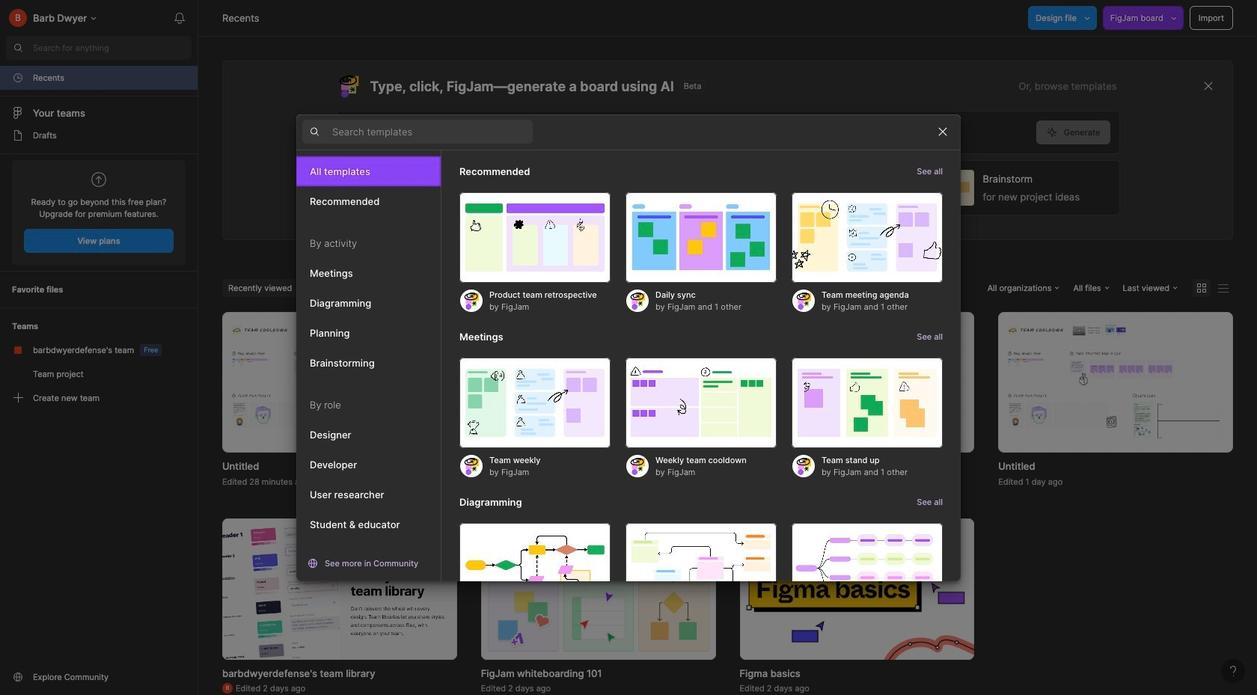 Task type: vqa. For each thing, say whether or not it's contained in the screenshot.
Go-to-market (GTM) strategy image
no



Task type: locate. For each thing, give the bounding box(es) containing it.
Search for anything text field
[[33, 42, 192, 54]]

Ex: A weekly team meeting, starting with an ice breaker field
[[336, 112, 1036, 153]]

diagram basics image
[[460, 523, 611, 614]]

community 16 image
[[12, 671, 24, 683]]

dialog
[[296, 114, 961, 644]]

product team retrospective image
[[460, 192, 611, 283]]

recent 16 image
[[12, 72, 24, 84]]

Search templates text field
[[332, 123, 533, 141]]

uml diagram image
[[626, 523, 777, 614]]

file thumbnail image
[[230, 322, 450, 443], [489, 322, 708, 443], [747, 322, 967, 443], [1006, 322, 1226, 443], [222, 519, 457, 660], [481, 519, 716, 660], [740, 519, 975, 660]]



Task type: describe. For each thing, give the bounding box(es) containing it.
page 16 image
[[12, 129, 24, 141]]

search 32 image
[[6, 36, 30, 60]]

weekly team cooldown image
[[626, 358, 777, 448]]

bell 32 image
[[168, 6, 192, 30]]

mindmap image
[[792, 523, 943, 614]]

daily sync image
[[626, 192, 777, 283]]

team weekly image
[[460, 358, 611, 448]]

team stand up image
[[792, 358, 943, 448]]

team meeting agenda image
[[792, 192, 943, 283]]



